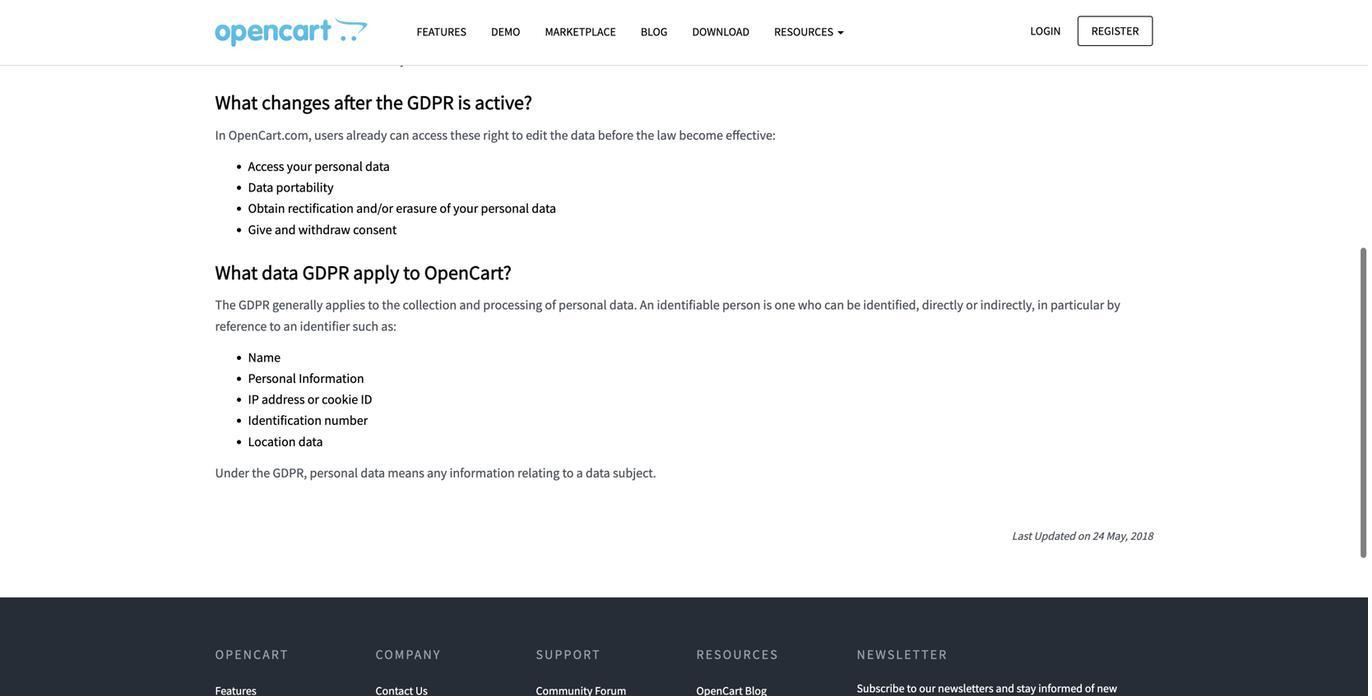 Task type: vqa. For each thing, say whether or not it's contained in the screenshot.
users
yes



Task type: describe. For each thing, give the bounding box(es) containing it.
may
[[1047, 30, 1071, 47]]

your right erasure
[[453, 201, 478, 217]]

demo
[[491, 24, 520, 39]]

the right under
[[252, 465, 270, 482]]

download
[[692, 24, 750, 39]]

id
[[361, 392, 372, 408]]

as:
[[381, 318, 397, 335]]

or inside the gdpr generally applies to the collection and processing of personal data. an identifiable person is one who can be identified, directly or indirectly, in particular by reference to an identifier such as:
[[966, 297, 978, 314]]

relating
[[517, 465, 560, 482]]

and down 'provide'
[[253, 51, 275, 68]]

data right a
[[586, 465, 610, 482]]

features
[[471, 30, 516, 47]]

before
[[598, 127, 634, 144]]

2 you from the left
[[571, 30, 591, 47]]

what
[[660, 30, 687, 47]]

1 we from the left
[[690, 30, 706, 47]]

after
[[334, 90, 372, 115]]

an
[[283, 318, 297, 335]]

be
[[847, 297, 861, 314]]

access your personal data data portability obtain rectification and/or erasure of your personal data give and withdraw consent
[[248, 158, 556, 238]]

data down edit
[[532, 201, 556, 217]]

your up "portability"
[[287, 158, 312, 175]]

obtain
[[248, 201, 285, 217]]

rectification
[[288, 201, 354, 217]]

download link
[[680, 17, 762, 46]]

indirectly,
[[980, 297, 1035, 314]]

0 vertical spatial resources
[[774, 24, 836, 39]]

do
[[708, 30, 723, 47]]

cookie
[[322, 392, 358, 408]]

data. inside the gdpr generally applies to the collection and processing of personal data. an identifiable person is one who can be identified, directly or indirectly, in particular by reference to an identifier such as:
[[609, 297, 637, 314]]

we
[[215, 30, 232, 47]]

to left a
[[562, 465, 574, 482]]

and inside access your personal data data portability obtain rectification and/or erasure of your personal data give and withdraw consent
[[275, 222, 296, 238]]

of inside subscribe to our newsletters and stay informed of new
[[1085, 681, 1095, 696]]

an
[[640, 297, 654, 314]]

2 vertical spatial access
[[412, 127, 448, 144]]

our inside we provide this page so you can access certain features that help you understand what we do with your data, how we protect your data, and options you may have to better access and understand our use of your data.
[[343, 51, 362, 68]]

identified,
[[863, 297, 919, 314]]

under the gdpr, personal data means any information relating to a data subject.
[[215, 465, 656, 482]]

identifier
[[300, 318, 350, 335]]

1 vertical spatial access
[[215, 51, 251, 68]]

marketplace
[[545, 24, 616, 39]]

what for what data gdpr apply to opencart?
[[215, 260, 258, 285]]

what changes after the gdpr is active?
[[215, 90, 532, 115]]

on
[[1078, 529, 1090, 544]]

law
[[657, 127, 676, 144]]

means
[[388, 465, 424, 482]]

name personal information ip address or cookie id identification number location data
[[248, 350, 372, 450]]

active?
[[475, 90, 532, 115]]

better
[[1116, 30, 1149, 47]]

data down already
[[365, 158, 390, 175]]

information
[[450, 465, 515, 482]]

portability
[[276, 179, 334, 196]]

1 horizontal spatial gdpr
[[302, 260, 349, 285]]

company
[[376, 647, 441, 664]]

is inside the gdpr generally applies to the collection and processing of personal data. an identifiable person is one who can be identified, directly or indirectly, in particular by reference to an identifier such as:
[[763, 297, 772, 314]]

your right protect
[[898, 30, 923, 47]]

identification
[[248, 413, 322, 429]]

gdpr,
[[273, 465, 307, 482]]

processing
[[483, 297, 542, 314]]

personal up 'opencart?'
[[481, 201, 529, 217]]

generally
[[272, 297, 323, 314]]

consent
[[353, 222, 397, 238]]

login
[[1030, 23, 1061, 38]]

we provide this page so you can access certain features that help you understand what we do with your data, how we protect your data, and options you may have to better access and understand our use of your data.
[[215, 30, 1149, 68]]

with
[[725, 30, 750, 47]]

updated
[[1034, 529, 1075, 544]]

in
[[215, 127, 226, 144]]

demo link
[[479, 17, 533, 46]]

these
[[450, 127, 480, 144]]

login link
[[1016, 16, 1075, 46]]

the right edit
[[550, 127, 568, 144]]

new
[[1097, 681, 1117, 696]]

person
[[722, 297, 761, 314]]

one
[[775, 297, 795, 314]]

personal inside the gdpr generally applies to the collection and processing of personal data. an identifiable person is one who can be identified, directly or indirectly, in particular by reference to an identifier such as:
[[559, 297, 607, 314]]

become
[[679, 127, 723, 144]]

this
[[279, 30, 300, 47]]

particular
[[1051, 297, 1104, 314]]

apply
[[353, 260, 399, 285]]

opencart
[[215, 647, 289, 664]]

use
[[365, 51, 384, 68]]

opencart?
[[424, 260, 512, 285]]

or inside name personal information ip address or cookie id identification number location data
[[307, 392, 319, 408]]

blog link
[[628, 17, 680, 46]]

the
[[215, 297, 236, 314]]

of inside the gdpr generally applies to the collection and processing of personal data. an identifiable person is one who can be identified, directly or indirectly, in particular by reference to an identifier such as:
[[545, 297, 556, 314]]

24
[[1092, 529, 1104, 544]]

register
[[1092, 23, 1139, 38]]

2018
[[1130, 529, 1153, 544]]

how
[[810, 30, 834, 47]]

1 data, from the left
[[780, 30, 808, 47]]

page
[[302, 30, 329, 47]]

data up generally at the top left
[[262, 260, 299, 285]]

help
[[544, 30, 568, 47]]

personal right gdpr,
[[310, 465, 358, 482]]

and inside the gdpr generally applies to the collection and processing of personal data. an identifiable person is one who can be identified, directly or indirectly, in particular by reference to an identifier such as:
[[459, 297, 480, 314]]

edit
[[526, 127, 547, 144]]

our inside subscribe to our newsletters and stay informed of new
[[919, 681, 936, 696]]

subscribe
[[857, 681, 905, 696]]

who
[[798, 297, 822, 314]]

support
[[536, 647, 601, 664]]

register link
[[1078, 16, 1153, 46]]

1 you from the left
[[347, 30, 367, 47]]

the inside the gdpr generally applies to the collection and processing of personal data. an identifiable person is one who can be identified, directly or indirectly, in particular by reference to an identifier such as:
[[382, 297, 400, 314]]

can inside we provide this page so you can access certain features that help you understand what we do with your data, how we protect your data, and options you may have to better access and understand our use of your data.
[[370, 30, 390, 47]]

users
[[314, 127, 344, 144]]



Task type: locate. For each thing, give the bounding box(es) containing it.
withdraw
[[298, 222, 350, 238]]

data, left how
[[780, 30, 808, 47]]

can up use
[[370, 30, 390, 47]]

to inside subscribe to our newsletters and stay informed of new
[[907, 681, 917, 696]]

of inside we provide this page so you can access certain features that help you understand what we do with your data, how we protect your data, and options you may have to better access and understand our use of your data.
[[386, 51, 397, 68]]

that
[[519, 30, 541, 47]]

the right the after
[[376, 90, 403, 115]]

access left certain
[[392, 30, 428, 47]]

your right use
[[400, 51, 425, 68]]

1 horizontal spatial our
[[919, 681, 936, 696]]

changes
[[262, 90, 330, 115]]

your right with
[[752, 30, 777, 47]]

access
[[248, 158, 284, 175]]

give
[[248, 222, 272, 238]]

of right use
[[386, 51, 397, 68]]

1 horizontal spatial we
[[837, 30, 853, 47]]

2 we from the left
[[837, 30, 853, 47]]

understand left what
[[594, 30, 657, 47]]

0 horizontal spatial gdpr
[[239, 297, 270, 314]]

right
[[483, 127, 509, 144]]

1 vertical spatial what
[[215, 260, 258, 285]]

0 vertical spatial our
[[343, 51, 362, 68]]

or
[[966, 297, 978, 314], [307, 392, 319, 408]]

reference
[[215, 318, 267, 335]]

1 vertical spatial or
[[307, 392, 319, 408]]

of right processing
[[545, 297, 556, 314]]

what up the
[[215, 260, 258, 285]]

to right 'subscribe'
[[907, 681, 917, 696]]

can left be
[[824, 297, 844, 314]]

data. left an
[[609, 297, 637, 314]]

features link
[[404, 17, 479, 46]]

you right help at top
[[571, 30, 591, 47]]

gdpr inside the gdpr generally applies to the collection and processing of personal data. an identifiable person is one who can be identified, directly or indirectly, in particular by reference to an identifier such as:
[[239, 297, 270, 314]]

0 vertical spatial gdpr
[[407, 90, 454, 115]]

3 you from the left
[[1024, 30, 1044, 47]]

data, left the options
[[925, 30, 953, 47]]

such
[[353, 318, 378, 335]]

1 what from the top
[[215, 90, 258, 115]]

1 vertical spatial can
[[390, 127, 409, 144]]

our
[[343, 51, 362, 68], [919, 681, 936, 696]]

the left law
[[636, 127, 654, 144]]

0 vertical spatial data.
[[428, 51, 455, 68]]

2 horizontal spatial you
[[1024, 30, 1044, 47]]

and left the options
[[956, 30, 977, 47]]

can right already
[[390, 127, 409, 144]]

0 vertical spatial is
[[458, 90, 471, 115]]

1 horizontal spatial data,
[[925, 30, 953, 47]]

0 vertical spatial can
[[370, 30, 390, 47]]

1 vertical spatial gdpr
[[302, 260, 349, 285]]

personal down users
[[314, 158, 363, 175]]

you left may
[[1024, 30, 1044, 47]]

the
[[376, 90, 403, 115], [550, 127, 568, 144], [636, 127, 654, 144], [382, 297, 400, 314], [252, 465, 270, 482]]

certain
[[431, 30, 469, 47]]

of inside access your personal data data portability obtain rectification and/or erasure of your personal data give and withdraw consent
[[440, 201, 451, 217]]

we right how
[[837, 30, 853, 47]]

2 horizontal spatial gdpr
[[407, 90, 454, 115]]

2 vertical spatial gdpr
[[239, 297, 270, 314]]

of left new
[[1085, 681, 1095, 696]]

so
[[332, 30, 344, 47]]

0 horizontal spatial or
[[307, 392, 319, 408]]

to inside we provide this page so you can access certain features that help you understand what we do with your data, how we protect your data, and options you may have to better access and understand our use of your data.
[[1102, 30, 1114, 47]]

can inside the gdpr generally applies to the collection and processing of personal data. an identifiable person is one who can be identified, directly or indirectly, in particular by reference to an identifier such as:
[[824, 297, 844, 314]]

in
[[1037, 297, 1048, 314]]

last
[[1012, 529, 1032, 544]]

0 vertical spatial what
[[215, 90, 258, 115]]

personal
[[248, 371, 296, 387]]

1 vertical spatial resources
[[696, 647, 779, 664]]

1 vertical spatial is
[[763, 297, 772, 314]]

what
[[215, 90, 258, 115], [215, 260, 258, 285]]

data. inside we provide this page so you can access certain features that help you understand what we do with your data, how we protect your data, and options you may have to better access and understand our use of your data.
[[428, 51, 455, 68]]

access
[[392, 30, 428, 47], [215, 51, 251, 68], [412, 127, 448, 144]]

directly
[[922, 297, 963, 314]]

resources link
[[762, 17, 856, 46]]

data left before
[[571, 127, 595, 144]]

0 horizontal spatial is
[[458, 90, 471, 115]]

is
[[458, 90, 471, 115], [763, 297, 772, 314]]

under
[[215, 465, 249, 482]]

gdpr up these
[[407, 90, 454, 115]]

1 vertical spatial data.
[[609, 297, 637, 314]]

1 horizontal spatial you
[[571, 30, 591, 47]]

0 horizontal spatial our
[[343, 51, 362, 68]]

opencart - gdpr image
[[215, 17, 367, 47]]

provide
[[235, 30, 277, 47]]

2 vertical spatial can
[[824, 297, 844, 314]]

and inside subscribe to our newsletters and stay informed of new
[[996, 681, 1014, 696]]

gdpr
[[407, 90, 454, 115], [302, 260, 349, 285], [239, 297, 270, 314]]

our left use
[[343, 51, 362, 68]]

gdpr up "reference"
[[239, 297, 270, 314]]

data inside name personal information ip address or cookie id identification number location data
[[298, 434, 323, 450]]

access left these
[[412, 127, 448, 144]]

our left newsletters
[[919, 681, 936, 696]]

to up the such
[[368, 297, 379, 314]]

0 horizontal spatial data.
[[428, 51, 455, 68]]

0 horizontal spatial we
[[690, 30, 706, 47]]

is left the one
[[763, 297, 772, 314]]

any
[[427, 465, 447, 482]]

2 data, from the left
[[925, 30, 953, 47]]

informed
[[1038, 681, 1083, 696]]

1 horizontal spatial is
[[763, 297, 772, 314]]

data down identification
[[298, 434, 323, 450]]

may,
[[1106, 529, 1128, 544]]

to left edit
[[512, 127, 523, 144]]

subscribe to our newsletters and stay informed of new
[[857, 681, 1117, 697]]

effective:
[[726, 127, 776, 144]]

we left do
[[690, 30, 706, 47]]

and left stay
[[996, 681, 1014, 696]]

to right apply
[[403, 260, 420, 285]]

gdpr up applies
[[302, 260, 349, 285]]

ip
[[248, 392, 259, 408]]

0 vertical spatial or
[[966, 297, 978, 314]]

have
[[1073, 30, 1100, 47]]

options
[[979, 30, 1021, 47]]

0 horizontal spatial understand
[[277, 51, 340, 68]]

by
[[1107, 297, 1120, 314]]

to
[[1102, 30, 1114, 47], [512, 127, 523, 144], [403, 260, 420, 285], [368, 297, 379, 314], [269, 318, 281, 335], [562, 465, 574, 482], [907, 681, 917, 696]]

and down 'opencart?'
[[459, 297, 480, 314]]

what data gdpr apply to opencart?
[[215, 260, 512, 285]]

already
[[346, 127, 387, 144]]

newsletter
[[857, 647, 948, 664]]

what up in
[[215, 90, 258, 115]]

0 vertical spatial understand
[[594, 30, 657, 47]]

the gdpr generally applies to the collection and processing of personal data. an identifiable person is one who can be identified, directly or indirectly, in particular by reference to an identifier such as:
[[215, 297, 1120, 335]]

number
[[324, 413, 368, 429]]

in opencart.com, users already can access these right to edit the data before the law become effective:
[[215, 127, 776, 144]]

erasure
[[396, 201, 437, 217]]

is up these
[[458, 90, 471, 115]]

2 what from the top
[[215, 260, 258, 285]]

0 horizontal spatial data,
[[780, 30, 808, 47]]

to left an
[[269, 318, 281, 335]]

1 vertical spatial our
[[919, 681, 936, 696]]

information
[[299, 371, 364, 387]]

identifiable
[[657, 297, 720, 314]]

1 horizontal spatial data.
[[609, 297, 637, 314]]

name
[[248, 350, 281, 366]]

what for what changes after the gdpr is active?
[[215, 90, 258, 115]]

and
[[956, 30, 977, 47], [253, 51, 275, 68], [275, 222, 296, 238], [459, 297, 480, 314], [996, 681, 1014, 696]]

you right "so" on the left top
[[347, 30, 367, 47]]

your
[[752, 30, 777, 47], [898, 30, 923, 47], [400, 51, 425, 68], [287, 158, 312, 175], [453, 201, 478, 217]]

stay
[[1017, 681, 1036, 696]]

personal
[[314, 158, 363, 175], [481, 201, 529, 217], [559, 297, 607, 314], [310, 465, 358, 482]]

personal left an
[[559, 297, 607, 314]]

1 horizontal spatial understand
[[594, 30, 657, 47]]

location
[[248, 434, 296, 450]]

collection
[[403, 297, 457, 314]]

or right directly
[[966, 297, 978, 314]]

1 horizontal spatial or
[[966, 297, 978, 314]]

and right give
[[275, 222, 296, 238]]

of right erasure
[[440, 201, 451, 217]]

to right have
[[1102, 30, 1114, 47]]

0 vertical spatial access
[[392, 30, 428, 47]]

applies
[[325, 297, 365, 314]]

data. down certain
[[428, 51, 455, 68]]

opencart.com,
[[228, 127, 312, 144]]

0 horizontal spatial you
[[347, 30, 367, 47]]

the up 'as:'
[[382, 297, 400, 314]]

or left cookie
[[307, 392, 319, 408]]

data left means
[[361, 465, 385, 482]]

data,
[[780, 30, 808, 47], [925, 30, 953, 47]]

blog
[[641, 24, 668, 39]]

understand down page
[[277, 51, 340, 68]]

1 vertical spatial understand
[[277, 51, 340, 68]]

last updated on 24 may, 2018
[[1012, 529, 1153, 544]]

access down we
[[215, 51, 251, 68]]

resources
[[774, 24, 836, 39], [696, 647, 779, 664]]

data
[[248, 179, 273, 196]]



